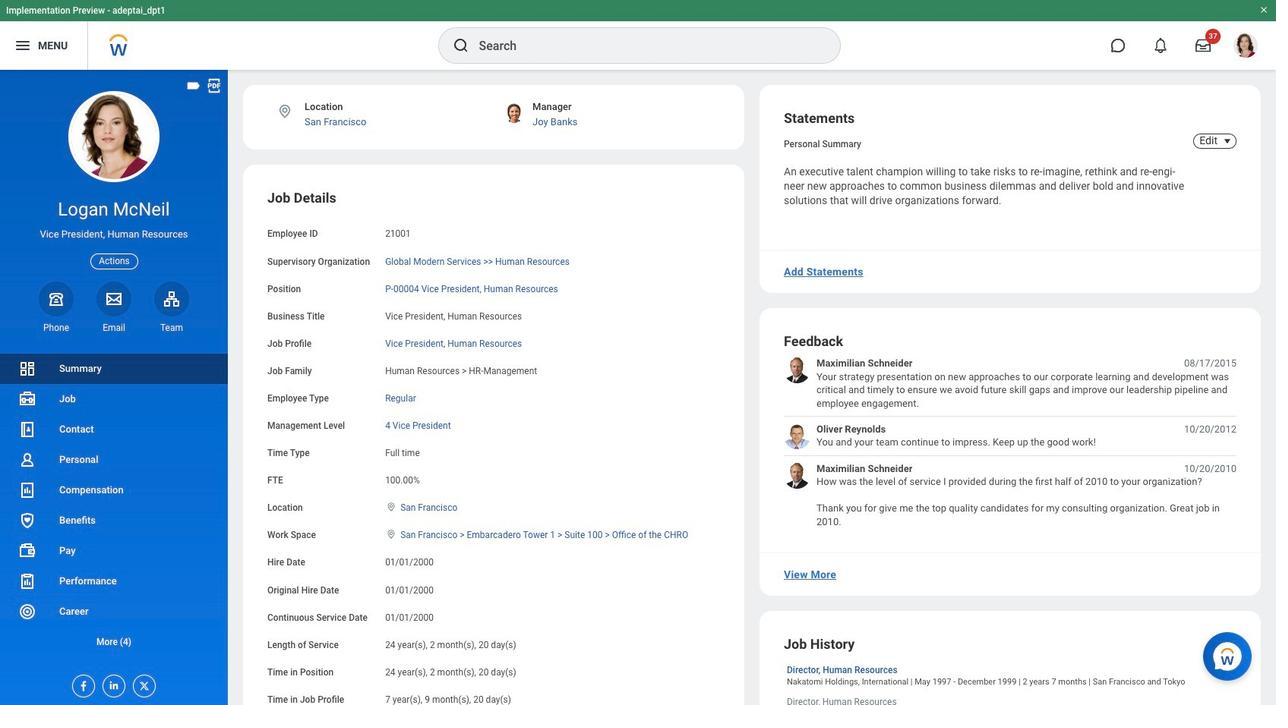 Task type: vqa. For each thing, say whether or not it's contained in the screenshot.
Personal Summary 'element' on the right top of the page
yes



Task type: describe. For each thing, give the bounding box(es) containing it.
email logan mcneil element
[[96, 322, 131, 334]]

employee's photo (oliver reynolds) image
[[784, 423, 811, 450]]

personal image
[[18, 451, 36, 469]]

notifications large image
[[1153, 38, 1168, 53]]

full time element
[[385, 445, 420, 459]]

1 horizontal spatial location image
[[385, 502, 397, 513]]

team logan mcneil element
[[154, 322, 189, 334]]

close environment banner image
[[1259, 5, 1269, 14]]

tag image
[[185, 77, 202, 94]]

benefits image
[[18, 512, 36, 530]]

caret down image
[[1218, 135, 1237, 147]]

compensation image
[[18, 482, 36, 500]]

personal summary element
[[784, 136, 861, 150]]

mail image
[[105, 290, 123, 308]]

navigation pane region
[[0, 70, 228, 706]]

justify image
[[14, 36, 32, 55]]

Search Workday  search field
[[479, 29, 809, 62]]

2 employee's photo (maximilian schneider) image from the top
[[784, 463, 811, 489]]

pay image
[[18, 542, 36, 561]]

job image
[[18, 390, 36, 409]]



Task type: locate. For each thing, give the bounding box(es) containing it.
0 vertical spatial location image
[[277, 103, 293, 120]]

inbox large image
[[1196, 38, 1211, 53]]

location image
[[277, 103, 293, 120], [385, 502, 397, 513]]

employee's photo (maximilian schneider) image up employee's photo (oliver reynolds) at the right
[[784, 357, 811, 384]]

1 vertical spatial location image
[[385, 502, 397, 513]]

employee's photo (maximilian schneider) image down employee's photo (oliver reynolds) at the right
[[784, 463, 811, 489]]

0 horizontal spatial location image
[[277, 103, 293, 120]]

career image
[[18, 603, 36, 621]]

list
[[0, 354, 228, 658], [784, 357, 1237, 529]]

1 employee's photo (maximilian schneider) image from the top
[[784, 357, 811, 384]]

performance image
[[18, 573, 36, 591]]

profile logan mcneil image
[[1234, 33, 1258, 61]]

facebook image
[[73, 676, 90, 693]]

search image
[[452, 36, 470, 55]]

location image
[[385, 530, 397, 540]]

1 horizontal spatial list
[[784, 357, 1237, 529]]

view printable version (pdf) image
[[206, 77, 223, 94]]

contact image
[[18, 421, 36, 439]]

banner
[[0, 0, 1276, 70]]

1 vertical spatial employee's photo (maximilian schneider) image
[[784, 463, 811, 489]]

employee's photo (maximilian schneider) image
[[784, 357, 811, 384], [784, 463, 811, 489]]

group
[[267, 190, 720, 706]]

linkedin image
[[103, 676, 120, 692]]

view team image
[[163, 290, 181, 308]]

phone logan mcneil element
[[39, 322, 74, 334]]

summary image
[[18, 360, 36, 378]]

0 horizontal spatial list
[[0, 354, 228, 658]]

phone image
[[46, 290, 67, 308]]

x image
[[134, 676, 150, 693]]

0 vertical spatial employee's photo (maximilian schneider) image
[[784, 357, 811, 384]]



